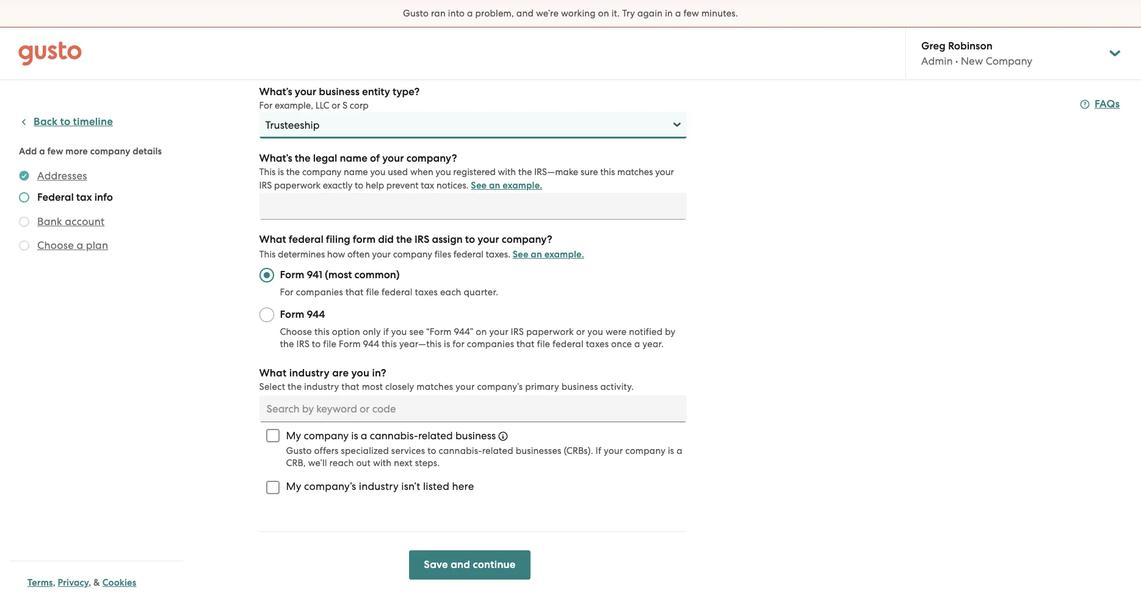 Task type: vqa. For each thing, say whether or not it's contained in the screenshot.
the Create beautiful, reusable offer letters
no



Task type: describe. For each thing, give the bounding box(es) containing it.
or inside what's your business entity type? for example, llc or s corp
[[332, 100, 340, 111]]

0 vertical spatial company?
[[407, 152, 457, 165]]

timeline
[[73, 115, 113, 128]]

back
[[34, 115, 58, 128]]

is inside gusto offers specialized services to cannabis-related businesses (crbs). if your company is a crb, we'll reach out with next steps.
[[668, 446, 675, 457]]

1 horizontal spatial few
[[684, 8, 699, 19]]

were
[[606, 327, 627, 338]]

taxes inside form 944 choose this option only if you see "form 944" on your irs paperwork or you were notified by the irs to file form 944 this year—this is for companies that file federal taxes once a year.
[[586, 339, 609, 350]]

matches inside this is the company name you used when you registered with the irs—make sure this matches your irs paperwork exactly to help prevent tax notices.
[[618, 167, 653, 178]]

federal tax info
[[37, 191, 113, 204]]

federal tax info list
[[19, 169, 178, 255]]

bank
[[37, 216, 62, 228]]

business inside what's your business entity type? for example, llc or s corp
[[319, 86, 360, 98]]

that inside form 944 choose this option only if you see "form 944" on your irs paperwork or you were notified by the irs to file form 944 this year—this is for companies that file federal taxes once a year.
[[517, 339, 535, 350]]

paperwork inside form 944 choose this option only if you see "form 944" on your irs paperwork or you were notified by the irs to file form 944 this year—this is for companies that file federal taxes once a year.
[[526, 327, 574, 338]]

(most
[[325, 269, 352, 282]]

addresses
[[37, 170, 87, 182]]

cookies button
[[102, 576, 136, 591]]

isn't
[[401, 481, 421, 493]]

we're
[[536, 8, 559, 19]]

corp
[[350, 100, 369, 111]]

1 vertical spatial 944
[[363, 339, 379, 350]]

problem,
[[476, 8, 514, 19]]

registered
[[453, 167, 496, 178]]

if
[[383, 327, 389, 338]]

form for form 941 (most common)
[[280, 269, 305, 282]]

steps.
[[415, 458, 440, 469]]

the inside form 944 choose this option only if you see "form 944" on your irs paperwork or you were notified by the irs to file form 944 this year—this is for companies that file federal taxes once a year.
[[280, 339, 294, 350]]

of
[[370, 152, 380, 165]]

back to timeline
[[34, 115, 113, 128]]

0 horizontal spatial company's
[[304, 481, 356, 493]]

companies inside form 941 (most common) for companies that file federal taxes each quarter.
[[296, 287, 343, 298]]

out
[[356, 458, 371, 469]]

my for my company is a cannabis-related business
[[286, 430, 301, 442]]

my company's industry isn't listed here
[[286, 481, 474, 493]]

help
[[366, 180, 384, 191]]

see an example. button for what's the legal name of your company?
[[471, 178, 543, 193]]

did
[[378, 233, 394, 246]]

businesses
[[516, 446, 562, 457]]

files
[[435, 249, 451, 260]]

in?
[[372, 367, 387, 380]]

you up "notices."
[[436, 167, 451, 178]]

is inside this is the company name you used when you registered with the irs—make sure this matches your irs paperwork exactly to help prevent tax notices.
[[278, 167, 284, 178]]

in
[[665, 8, 673, 19]]

listed
[[423, 481, 450, 493]]

bank account button
[[37, 214, 105, 229]]

save and continue
[[424, 559, 516, 572]]

My company's industry isn't listed here checkbox
[[259, 475, 286, 501]]

option
[[332, 327, 360, 338]]

0 vertical spatial name
[[340, 152, 368, 165]]

terms
[[27, 578, 53, 589]]

form for form 944
[[280, 308, 305, 321]]

this is the company name you used when you registered with the irs—make sure this matches your irs paperwork exactly to help prevent tax notices.
[[259, 167, 674, 191]]

back to timeline button
[[19, 115, 113, 129]]

we'll
[[308, 458, 327, 469]]

faqs
[[1095, 98, 1120, 111]]

new
[[961, 55, 984, 67]]

gusto ran into a problem, and we're working on it. try again in a few minutes.
[[403, 8, 738, 19]]

1 vertical spatial few
[[47, 146, 63, 157]]

company? inside what federal filing form did the irs assign to your company? this determines how often your company files federal taxes. see an example.
[[502, 233, 553, 246]]

what industry are you in? select the industry that most closely matches your company's primary business activity.
[[259, 367, 634, 393]]

what for what industry are you in?
[[259, 367, 287, 380]]

irs inside this is the company name you used when you registered with the irs—make sure this matches your irs paperwork exactly to help prevent tax notices.
[[259, 180, 272, 191]]

company inside gusto offers specialized services to cannabis-related businesses (crbs). if your company is a crb, we'll reach out with next steps.
[[626, 446, 666, 457]]

what federal filing form did the irs assign to your company? this determines how often your company files federal taxes. see an example.
[[259, 233, 584, 260]]

0 vertical spatial on
[[598, 8, 609, 19]]

details
[[133, 146, 162, 157]]

company right more
[[90, 146, 130, 157]]

to inside what federal filing form did the irs assign to your company? this determines how often your company files federal taxes. see an example.
[[465, 233, 475, 246]]

by
[[665, 327, 676, 338]]

add a few more company details
[[19, 146, 162, 157]]

0 horizontal spatial cannabis-
[[370, 430, 418, 442]]

specialized
[[341, 446, 389, 457]]

most
[[362, 382, 383, 393]]

often
[[348, 249, 370, 260]]

privacy
[[58, 578, 89, 589]]

info
[[94, 191, 113, 204]]

2 horizontal spatial file
[[537, 339, 550, 350]]

business inside what industry are you in? select the industry that most closely matches your company's primary business activity.
[[562, 382, 598, 393]]

form
[[353, 233, 376, 246]]

are
[[332, 367, 349, 380]]

what's for what's your business entity type? for example, llc or s corp
[[259, 86, 292, 98]]

to inside this is the company name you used when you registered with the irs—make sure this matches your irs paperwork exactly to help prevent tax notices.
[[355, 180, 364, 191]]

quarter.
[[464, 287, 498, 298]]

company up offers
[[304, 430, 349, 442]]

how
[[327, 249, 345, 260]]

federal up determines
[[289, 233, 324, 246]]

check image for choose
[[19, 241, 29, 251]]

assign
[[432, 233, 463, 246]]

irs inside what federal filing form did the irs assign to your company? this determines how often your company files federal taxes. see an example.
[[415, 233, 430, 246]]

greg
[[922, 40, 946, 53]]

company's inside what industry are you in? select the industry that most closely matches your company's primary business activity.
[[477, 382, 523, 393]]

account
[[65, 216, 105, 228]]

or inside form 944 choose this option only if you see "form 944" on your irs paperwork or you were notified by the irs to file form 944 this year—this is for companies that file federal taxes once a year.
[[576, 327, 585, 338]]

cannabis- inside gusto offers specialized services to cannabis-related businesses (crbs). if your company is a crb, we'll reach out with next steps.
[[439, 446, 482, 457]]

add
[[19, 146, 37, 157]]

again
[[638, 8, 663, 19]]

what's for what's the legal name of your company?
[[259, 152, 292, 165]]

form 944 choose this option only if you see "form 944" on your irs paperwork or you were notified by the irs to file form 944 this year—this is for companies that file federal taxes once a year.
[[280, 308, 676, 350]]

2 vertical spatial business
[[456, 430, 496, 442]]

matches inside what industry are you in? select the industry that most closely matches your company's primary business activity.
[[417, 382, 453, 393]]

faqs button
[[1081, 97, 1120, 112]]

once
[[611, 339, 632, 350]]

see
[[410, 327, 424, 338]]

federal right files
[[454, 249, 484, 260]]

2 vertical spatial form
[[339, 339, 361, 350]]

it.
[[612, 8, 620, 19]]

gusto for gusto offers specialized services to cannabis-related businesses (crbs). if your company is a crb, we'll reach out with next steps.
[[286, 446, 312, 457]]

choose a plan button
[[37, 238, 108, 253]]

robinson
[[949, 40, 993, 53]]

example. inside what federal filing form did the irs assign to your company? this determines how often your company files federal taxes. see an example.
[[545, 249, 584, 260]]

(crbs).
[[564, 446, 594, 457]]

is inside form 944 choose this option only if you see "form 944" on your irs paperwork or you were notified by the irs to file form 944 this year—this is for companies that file federal taxes once a year.
[[444, 339, 450, 350]]

&
[[94, 578, 100, 589]]

companies inside form 944 choose this option only if you see "form 944" on your irs paperwork or you were notified by the irs to file form 944 this year—this is for companies that file federal taxes once a year.
[[467, 339, 514, 350]]

2 , from the left
[[89, 578, 91, 589]]

see an example.
[[471, 180, 543, 191]]

"form
[[426, 327, 452, 338]]

0 horizontal spatial 944
[[307, 308, 325, 321]]

tax inside this is the company name you used when you registered with the irs—make sure this matches your irs paperwork exactly to help prevent tax notices.
[[421, 180, 434, 191]]

company
[[986, 55, 1033, 67]]

bank account
[[37, 216, 105, 228]]

closely
[[385, 382, 414, 393]]

greg robinson admin • new company
[[922, 40, 1033, 67]]

choose inside choose a plan button
[[37, 239, 74, 252]]

this inside this is the company name you used when you registered with the irs—make sure this matches your irs paperwork exactly to help prevent tax notices.
[[601, 167, 615, 178]]

0 vertical spatial related
[[418, 430, 453, 442]]

ran
[[431, 8, 446, 19]]

1 horizontal spatial this
[[382, 339, 397, 350]]

0 horizontal spatial file
[[323, 339, 337, 350]]

a inside gusto offers specialized services to cannabis-related businesses (crbs). if your company is a crb, we'll reach out with next steps.
[[677, 446, 683, 457]]

minutes.
[[702, 8, 738, 19]]

llc
[[316, 100, 329, 111]]



Task type: locate. For each thing, give the bounding box(es) containing it.
year—this
[[399, 339, 442, 350]]

this right sure
[[601, 167, 615, 178]]

944 down 941
[[307, 308, 325, 321]]

for inside what's your business entity type? for example, llc or s corp
[[259, 100, 273, 111]]

cannabis- up services
[[370, 430, 418, 442]]

0 vertical spatial for
[[259, 100, 273, 111]]

few
[[684, 8, 699, 19], [47, 146, 63, 157]]

this inside what federal filing form did the irs assign to your company? this determines how often your company files federal taxes. see an example.
[[259, 249, 276, 260]]

common)
[[355, 269, 400, 282]]

notified
[[629, 327, 663, 338]]

1 this from the top
[[259, 167, 276, 178]]

related
[[418, 430, 453, 442], [482, 446, 514, 457]]

few left more
[[47, 146, 63, 157]]

0 horizontal spatial paperwork
[[274, 180, 321, 191]]

file up primary
[[537, 339, 550, 350]]

what's the legal name of your company?
[[259, 152, 457, 165]]

0 horizontal spatial ,
[[53, 578, 55, 589]]

1 horizontal spatial example.
[[545, 249, 584, 260]]

see an example. button down registered in the left of the page
[[471, 178, 543, 193]]

choose inside form 944 choose this option only if you see "form 944" on your irs paperwork or you were notified by the irs to file form 944 this year—this is for companies that file federal taxes once a year.
[[280, 327, 312, 338]]

0 vertical spatial and
[[517, 8, 534, 19]]

federal inside form 944 choose this option only if you see "form 944" on your irs paperwork or you were notified by the irs to file form 944 this year—this is for companies that file federal taxes once a year.
[[553, 339, 584, 350]]

see right taxes.
[[513, 249, 529, 260]]

, left &
[[89, 578, 91, 589]]

privacy link
[[58, 578, 89, 589]]

see inside what federal filing form did the irs assign to your company? this determines how often your company files federal taxes. see an example.
[[513, 249, 529, 260]]

1 vertical spatial industry
[[304, 382, 339, 393]]

related inside gusto offers specialized services to cannabis-related businesses (crbs). if your company is a crb, we'll reach out with next steps.
[[482, 446, 514, 457]]

1 vertical spatial with
[[373, 458, 392, 469]]

company left files
[[393, 249, 432, 260]]

0 horizontal spatial or
[[332, 100, 340, 111]]

1 horizontal spatial cannabis-
[[439, 446, 482, 457]]

1 vertical spatial my
[[286, 481, 302, 493]]

0 horizontal spatial an
[[489, 180, 501, 191]]

form
[[280, 269, 305, 282], [280, 308, 305, 321], [339, 339, 361, 350]]

offers
[[314, 446, 339, 457]]

1 horizontal spatial on
[[598, 8, 609, 19]]

working
[[561, 8, 596, 19]]

cannabis-
[[370, 430, 418, 442], [439, 446, 482, 457]]

check image for bank
[[19, 217, 29, 227]]

few right in
[[684, 8, 699, 19]]

0 horizontal spatial taxes
[[415, 287, 438, 298]]

addresses button
[[37, 169, 87, 183]]

you up help
[[370, 167, 386, 178]]

name
[[340, 152, 368, 165], [344, 167, 368, 178]]

2 what's from the top
[[259, 152, 292, 165]]

what's
[[259, 86, 292, 98], [259, 152, 292, 165]]

1 horizontal spatial company?
[[502, 233, 553, 246]]

1 horizontal spatial 944
[[363, 339, 379, 350]]

what up determines
[[259, 233, 286, 246]]

tax
[[421, 180, 434, 191], [76, 191, 92, 204]]

1 horizontal spatial and
[[517, 8, 534, 19]]

name down what's the legal name of your company?
[[344, 167, 368, 178]]

1 vertical spatial company?
[[502, 233, 553, 246]]

2 this from the top
[[259, 249, 276, 260]]

0 vertical spatial company's
[[477, 382, 523, 393]]

with up see an example.
[[498, 167, 516, 178]]

my for my company's industry isn't listed here
[[286, 481, 302, 493]]

you right if
[[391, 327, 407, 338]]

2 vertical spatial this
[[382, 339, 397, 350]]

business up gusto offers specialized services to cannabis-related businesses (crbs). if your company is a crb, we'll reach out with next steps.
[[456, 430, 496, 442]]

federal
[[37, 191, 74, 204]]

1 what from the top
[[259, 233, 286, 246]]

see down registered in the left of the page
[[471, 180, 487, 191]]

matches right closely
[[417, 382, 453, 393]]

2 horizontal spatial business
[[562, 382, 598, 393]]

0 vertical spatial cannabis-
[[370, 430, 418, 442]]

what's your business entity type? for example, llc or s corp
[[259, 86, 420, 111]]

0 vertical spatial this
[[601, 167, 615, 178]]

admin
[[922, 55, 953, 67]]

s
[[343, 100, 348, 111]]

notices.
[[437, 180, 469, 191]]

companies down 941
[[296, 287, 343, 298]]

that
[[346, 287, 364, 298], [517, 339, 535, 350], [342, 382, 360, 393]]

related up steps.
[[418, 430, 453, 442]]

1 vertical spatial name
[[344, 167, 368, 178]]

that inside form 941 (most common) for companies that file federal taxes each quarter.
[[346, 287, 364, 298]]

and left we're at the top
[[517, 8, 534, 19]]

1 vertical spatial taxes
[[586, 339, 609, 350]]

0 horizontal spatial for
[[259, 100, 273, 111]]

form inside form 941 (most common) for companies that file federal taxes each quarter.
[[280, 269, 305, 282]]

for inside form 941 (most common) for companies that file federal taxes each quarter.
[[280, 287, 294, 298]]

matches
[[618, 167, 653, 178], [417, 382, 453, 393]]

0 horizontal spatial gusto
[[286, 446, 312, 457]]

taxes left each
[[415, 287, 438, 298]]

2 my from the top
[[286, 481, 302, 493]]

on inside form 944 choose this option only if you see "form 944" on your irs paperwork or you were notified by the irs to file form 944 this year—this is for companies that file federal taxes once a year.
[[476, 327, 487, 338]]

tax inside list
[[76, 191, 92, 204]]

matches right sure
[[618, 167, 653, 178]]

944 down only
[[363, 339, 379, 350]]

federal up primary
[[553, 339, 584, 350]]

form 941 (most common) for companies that file federal taxes each quarter.
[[280, 269, 498, 298]]

1 vertical spatial or
[[576, 327, 585, 338]]

0 vertical spatial with
[[498, 167, 516, 178]]

an inside what federal filing form did the irs assign to your company? this determines how often your company files federal taxes. see an example.
[[531, 249, 542, 260]]

company? up when
[[407, 152, 457, 165]]

see an example. button for what federal filing form did the irs assign to your company?
[[513, 247, 584, 262]]

industry left are
[[289, 367, 330, 380]]

companies
[[296, 287, 343, 298], [467, 339, 514, 350]]

next
[[394, 458, 413, 469]]

check image
[[19, 192, 29, 203]]

company? up taxes.
[[502, 233, 553, 246]]

1 horizontal spatial company's
[[477, 382, 523, 393]]

gusto offers specialized services to cannabis-related businesses (crbs). if your company is a crb, we'll reach out with next steps.
[[286, 446, 683, 469]]

0 horizontal spatial example.
[[503, 180, 543, 191]]

0 vertical spatial example.
[[503, 180, 543, 191]]

determines
[[278, 249, 325, 260]]

with
[[498, 167, 516, 178], [373, 458, 392, 469]]

2 vertical spatial industry
[[359, 481, 399, 493]]

2 vertical spatial that
[[342, 382, 360, 393]]

1 vertical spatial see
[[513, 249, 529, 260]]

used
[[388, 167, 408, 178]]

1 vertical spatial and
[[451, 559, 470, 572]]

check image
[[19, 217, 29, 227], [19, 241, 29, 251]]

0 vertical spatial paperwork
[[274, 180, 321, 191]]

my up crb,
[[286, 430, 301, 442]]

entity
[[362, 86, 390, 98]]

0 vertical spatial this
[[259, 167, 276, 178]]

continue
[[473, 559, 516, 572]]

crb,
[[286, 458, 306, 469]]

industry down out
[[359, 481, 399, 493]]

1 horizontal spatial companies
[[467, 339, 514, 350]]

each
[[440, 287, 462, 298]]

, left privacy
[[53, 578, 55, 589]]

exactly
[[323, 180, 353, 191]]

company down the legal
[[302, 167, 342, 178]]

1 vertical spatial what's
[[259, 152, 292, 165]]

your inside what's your business entity type? for example, llc or s corp
[[295, 86, 317, 98]]

cannabis- up steps.
[[439, 446, 482, 457]]

1 horizontal spatial with
[[498, 167, 516, 178]]

see an example. button
[[471, 178, 543, 193], [513, 247, 584, 262]]

1 check image from the top
[[19, 217, 29, 227]]

1 my from the top
[[286, 430, 301, 442]]

to inside button
[[60, 115, 70, 128]]

or left "were"
[[576, 327, 585, 338]]

1 horizontal spatial an
[[531, 249, 542, 260]]

1 horizontal spatial or
[[576, 327, 585, 338]]

1 vertical spatial business
[[562, 382, 598, 393]]

what for what federal filing form did the irs assign to your company?
[[259, 233, 286, 246]]

None checkbox
[[259, 423, 286, 450]]

1 vertical spatial cannabis-
[[439, 446, 482, 457]]

to inside gusto offers specialized services to cannabis-related businesses (crbs). if your company is a crb, we'll reach out with next steps.
[[428, 446, 437, 457]]

taxes down "were"
[[586, 339, 609, 350]]

1 horizontal spatial related
[[482, 446, 514, 457]]

with inside this is the company name you used when you registered with the irs—make sure this matches your irs paperwork exactly to help prevent tax notices.
[[498, 167, 516, 178]]

1 vertical spatial see an example. button
[[513, 247, 584, 262]]

circle check image
[[19, 169, 29, 183]]

on right 944" at bottom
[[476, 327, 487, 338]]

0 vertical spatial that
[[346, 287, 364, 298]]

save
[[424, 559, 448, 572]]

gusto left ran
[[403, 8, 429, 19]]

1 horizontal spatial file
[[366, 287, 379, 298]]

0 horizontal spatial see
[[471, 180, 487, 191]]

paperwork inside this is the company name you used when you registered with the irs—make sure this matches your irs paperwork exactly to help prevent tax notices.
[[274, 180, 321, 191]]

home image
[[18, 41, 82, 66]]

file down option in the left of the page
[[323, 339, 337, 350]]

0 vertical spatial choose
[[37, 239, 74, 252]]

choose down the bank at the top of the page
[[37, 239, 74, 252]]

related left businesses
[[482, 446, 514, 457]]

0 horizontal spatial with
[[373, 458, 392, 469]]

that down (most
[[346, 287, 364, 298]]

paperwork down the legal
[[274, 180, 321, 191]]

what
[[259, 233, 286, 246], [259, 367, 287, 380]]

1 horizontal spatial paperwork
[[526, 327, 574, 338]]

terms , privacy , & cookies
[[27, 578, 136, 589]]

here
[[452, 481, 474, 493]]

for down determines
[[280, 287, 294, 298]]

and inside button
[[451, 559, 470, 572]]

1 vertical spatial an
[[531, 249, 542, 260]]

taxes inside form 941 (most common) for companies that file federal taxes each quarter.
[[415, 287, 438, 298]]

company inside what federal filing form did the irs assign to your company? this determines how often your company files federal taxes. see an example.
[[393, 249, 432, 260]]

only
[[363, 327, 381, 338]]

2 what from the top
[[259, 367, 287, 380]]

to inside form 944 choose this option only if you see "form 944" on your irs paperwork or you were notified by the irs to file form 944 this year—this is for companies that file federal taxes once a year.
[[312, 339, 321, 350]]

file inside form 941 (most common) for companies that file federal taxes each quarter.
[[366, 287, 379, 298]]

save and continue button
[[409, 551, 531, 580]]

what's inside what's your business entity type? for example, llc or s corp
[[259, 86, 292, 98]]

1 what's from the top
[[259, 86, 292, 98]]

944
[[307, 308, 325, 321], [363, 339, 379, 350]]

0 horizontal spatial business
[[319, 86, 360, 98]]

the inside what industry are you in? select the industry that most closely matches your company's primary business activity.
[[288, 382, 302, 393]]

company
[[90, 146, 130, 157], [302, 167, 342, 178], [393, 249, 432, 260], [304, 430, 349, 442], [626, 446, 666, 457]]

1 vertical spatial paperwork
[[526, 327, 574, 338]]

you up most at the bottom of the page
[[352, 367, 370, 380]]

your inside this is the company name you used when you registered with the irs—make sure this matches your irs paperwork exactly to help prevent tax notices.
[[656, 167, 674, 178]]

0 vertical spatial see
[[471, 180, 487, 191]]

1 vertical spatial choose
[[280, 327, 312, 338]]

that inside what industry are you in? select the industry that most closely matches your company's primary business activity.
[[342, 382, 360, 393]]

industry down are
[[304, 382, 339, 393]]

federal down common) at top
[[382, 287, 413, 298]]

what's up "example,"
[[259, 86, 292, 98]]

1 horizontal spatial for
[[280, 287, 294, 298]]

you left "were"
[[588, 327, 603, 338]]

1 vertical spatial form
[[280, 308, 305, 321]]

1 horizontal spatial matches
[[618, 167, 653, 178]]

what up select
[[259, 367, 287, 380]]

you inside what industry are you in? select the industry that most closely matches your company's primary business activity.
[[352, 367, 370, 380]]

name inside this is the company name you used when you registered with the irs—make sure this matches your irs paperwork exactly to help prevent tax notices.
[[344, 167, 368, 178]]

what's left the legal
[[259, 152, 292, 165]]

my
[[286, 430, 301, 442], [286, 481, 302, 493]]

business up the s
[[319, 86, 360, 98]]

1 vertical spatial for
[[280, 287, 294, 298]]

0 horizontal spatial and
[[451, 559, 470, 572]]

1 vertical spatial related
[[482, 446, 514, 457]]

if
[[596, 446, 602, 457]]

941
[[307, 269, 323, 282]]

see
[[471, 180, 487, 191], [513, 249, 529, 260]]

1 horizontal spatial taxes
[[586, 339, 609, 350]]

with right out
[[373, 458, 392, 469]]

sure
[[581, 167, 598, 178]]

file down common) at top
[[366, 287, 379, 298]]

on left it.
[[598, 8, 609, 19]]

when
[[410, 167, 434, 178]]

gusto inside gusto offers specialized services to cannabis-related businesses (crbs). if your company is a crb, we'll reach out with next steps.
[[286, 446, 312, 457]]

0 horizontal spatial this
[[315, 327, 330, 338]]

choose
[[37, 239, 74, 252], [280, 327, 312, 338]]

plan
[[86, 239, 108, 252]]

0 horizontal spatial matches
[[417, 382, 453, 393]]

see inside see an example. popup button
[[471, 180, 487, 191]]

1 vertical spatial example.
[[545, 249, 584, 260]]

0 horizontal spatial choose
[[37, 239, 74, 252]]

your inside what industry are you in? select the industry that most closely matches your company's primary business activity.
[[456, 382, 475, 393]]

and right save
[[451, 559, 470, 572]]

0 horizontal spatial few
[[47, 146, 63, 157]]

0 vertical spatial industry
[[289, 367, 330, 380]]

company's down reach
[[304, 481, 356, 493]]

0 vertical spatial check image
[[19, 217, 29, 227]]

0 vertical spatial gusto
[[403, 8, 429, 19]]

for left "example,"
[[259, 100, 273, 111]]

gusto for gusto ran into a problem, and we're working on it. try again in a few minutes.
[[403, 8, 429, 19]]

company right if
[[626, 446, 666, 457]]

gusto
[[403, 8, 429, 19], [286, 446, 312, 457]]

2 check image from the top
[[19, 241, 29, 251]]

what inside what industry are you in? select the industry that most closely matches your company's primary business activity.
[[259, 367, 287, 380]]

0 vertical spatial what's
[[259, 86, 292, 98]]

this inside this is the company name you used when you registered with the irs—make sure this matches your irs paperwork exactly to help prevent tax notices.
[[259, 167, 276, 178]]

None radio
[[259, 268, 274, 283], [259, 308, 274, 323], [259, 268, 274, 283], [259, 308, 274, 323]]

your inside form 944 choose this option only if you see "form 944" on your irs paperwork or you were notified by the irs to file form 944 this year—this is for companies that file federal taxes once a year.
[[490, 327, 509, 338]]

company?
[[407, 152, 457, 165], [502, 233, 553, 246]]

0 horizontal spatial companies
[[296, 287, 343, 298]]

an down registered in the left of the page
[[489, 180, 501, 191]]

industry
[[289, 367, 330, 380], [304, 382, 339, 393], [359, 481, 399, 493]]

1 horizontal spatial choose
[[280, 327, 312, 338]]

1 horizontal spatial business
[[456, 430, 496, 442]]

companies down 944" at bottom
[[467, 339, 514, 350]]

that up primary
[[517, 339, 535, 350]]

company inside this is the company name you used when you registered with the irs—make sure this matches your irs paperwork exactly to help prevent tax notices.
[[302, 167, 342, 178]]

this left option in the left of the page
[[315, 327, 330, 338]]

1 vertical spatial companies
[[467, 339, 514, 350]]

my company is a cannabis-related business
[[286, 430, 496, 442]]

a inside form 944 choose this option only if you see "form 944" on your irs paperwork or you were notified by the irs to file form 944 this year—this is for companies that file federal taxes once a year.
[[635, 339, 641, 350]]

into
[[448, 8, 465, 19]]

that down are
[[342, 382, 360, 393]]

you
[[370, 167, 386, 178], [436, 167, 451, 178], [391, 327, 407, 338], [588, 327, 603, 338], [352, 367, 370, 380]]

0 vertical spatial 944
[[307, 308, 325, 321]]

activity.
[[601, 382, 634, 393]]

0 vertical spatial or
[[332, 100, 340, 111]]

a inside choose a plan button
[[77, 239, 83, 252]]

1 vertical spatial that
[[517, 339, 535, 350]]

irs—make
[[534, 167, 579, 178]]

paperwork
[[274, 180, 321, 191], [526, 327, 574, 338]]

gusto up crb,
[[286, 446, 312, 457]]

0 vertical spatial taxes
[[415, 287, 438, 298]]

see an example. button right taxes.
[[513, 247, 584, 262]]

prevent
[[387, 180, 419, 191]]

taxes.
[[486, 249, 511, 260]]

more
[[66, 146, 88, 157]]

reach
[[330, 458, 354, 469]]

1 , from the left
[[53, 578, 55, 589]]

services
[[391, 446, 425, 457]]

an right taxes.
[[531, 249, 542, 260]]

your inside gusto offers specialized services to cannabis-related businesses (crbs). if your company is a crb, we'll reach out with next steps.
[[604, 446, 623, 457]]

for
[[453, 339, 465, 350]]

to
[[60, 115, 70, 128], [355, 180, 364, 191], [465, 233, 475, 246], [312, 339, 321, 350], [428, 446, 437, 457]]

business left activity.
[[562, 382, 598, 393]]

What's the legal name of your company? text field
[[259, 193, 687, 220]]

a
[[467, 8, 473, 19], [676, 8, 681, 19], [39, 146, 45, 157], [77, 239, 83, 252], [635, 339, 641, 350], [361, 430, 367, 442], [677, 446, 683, 457]]

company's up what industry are you in? field
[[477, 382, 523, 393]]

legal
[[313, 152, 337, 165]]

irs
[[259, 180, 272, 191], [415, 233, 430, 246], [511, 327, 524, 338], [297, 339, 310, 350]]

0 vertical spatial see an example. button
[[471, 178, 543, 193]]

tax down when
[[421, 180, 434, 191]]

primary
[[525, 382, 559, 393]]

my down crb,
[[286, 481, 302, 493]]

2 horizontal spatial this
[[601, 167, 615, 178]]

the inside what federal filing form did the irs assign to your company? this determines how often your company files federal taxes. see an example.
[[396, 233, 412, 246]]

this
[[259, 167, 276, 178], [259, 249, 276, 260]]

or left the s
[[332, 100, 340, 111]]

this down if
[[382, 339, 397, 350]]

1 vertical spatial this
[[259, 249, 276, 260]]

paperwork up primary
[[526, 327, 574, 338]]

0 horizontal spatial related
[[418, 430, 453, 442]]

what inside what federal filing form did the irs assign to your company? this determines how often your company files federal taxes. see an example.
[[259, 233, 286, 246]]

1 vertical spatial matches
[[417, 382, 453, 393]]

federal inside form 941 (most common) for companies that file federal taxes each quarter.
[[382, 287, 413, 298]]

tax left info
[[76, 191, 92, 204]]

0 vertical spatial few
[[684, 8, 699, 19]]

name left of on the left top of page
[[340, 152, 368, 165]]

choose left option in the left of the page
[[280, 327, 312, 338]]

1 horizontal spatial ,
[[89, 578, 91, 589]]

with inside gusto offers specialized services to cannabis-related businesses (crbs). if your company is a crb, we'll reach out with next steps.
[[373, 458, 392, 469]]

What industry are you in? field
[[259, 396, 687, 423]]

0 vertical spatial business
[[319, 86, 360, 98]]



